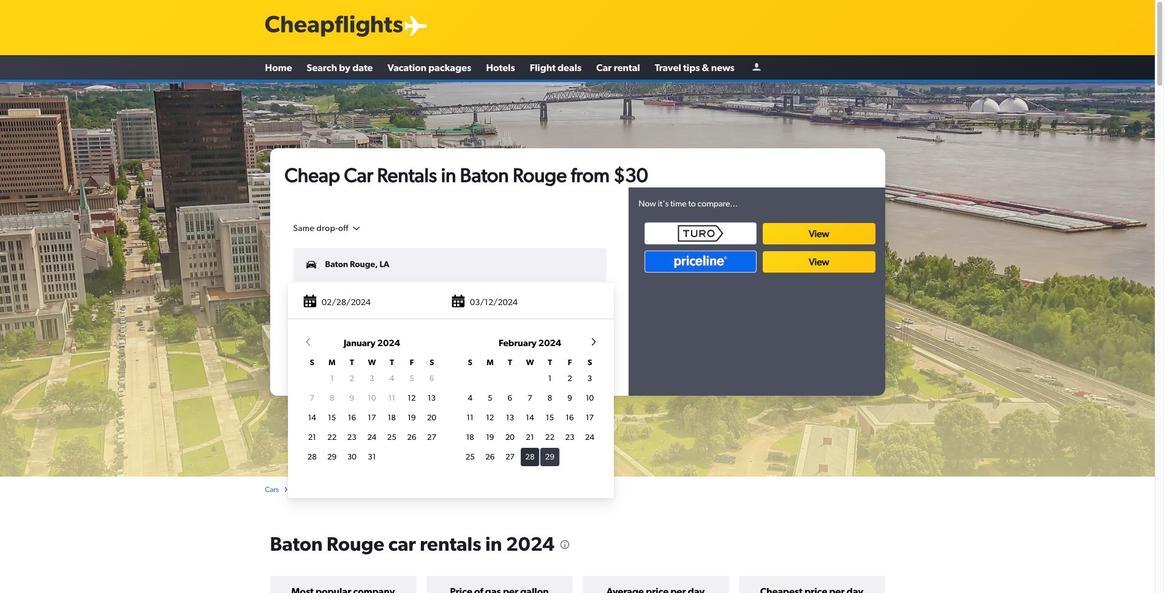 Task type: describe. For each thing, give the bounding box(es) containing it.
baton rouge image
[[0, 82, 1155, 477]]

Car drop-off location Same drop-off field
[[293, 223, 362, 234]]



Task type: locate. For each thing, give the bounding box(es) containing it.
None text field
[[293, 248, 607, 281], [293, 288, 607, 322], [293, 248, 607, 281], [293, 288, 607, 322]]

turo image
[[645, 222, 757, 244]]

None text field
[[293, 285, 609, 321]]

priceline image
[[645, 251, 757, 273]]

autoeurope image
[[780, 253, 842, 263]]

end date calendar input use left and right arrow keys to change day. use up and down arrow keys to change week. tab
[[293, 336, 609, 491]]

expedia image
[[672, 251, 733, 265]]



Task type: vqa. For each thing, say whether or not it's contained in the screenshot.
hotwire IMAGE at the right of the page
no



